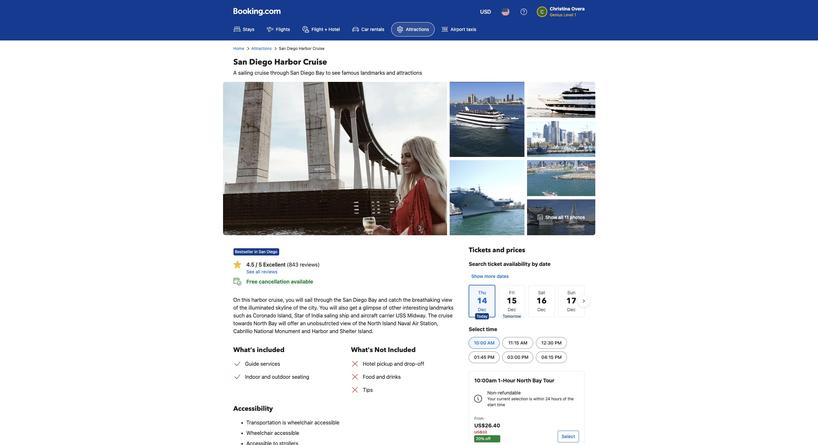 Task type: vqa. For each thing, say whether or not it's contained in the screenshot.
bottommost Attractions
yes



Task type: locate. For each thing, give the bounding box(es) containing it.
pm right '04:15'
[[555, 355, 562, 360]]

0 vertical spatial all
[[559, 215, 563, 220]]

guide
[[245, 361, 259, 367]]

the up 'star'
[[300, 305, 307, 311]]

1 vertical spatial accessible
[[274, 431, 299, 436]]

harbor inside on this harbor cruise, you will sail through the san diego bay and catch the breathaking view of the illuminated skyline of the city. you will also get a glimpse of other interesting landmarks such as coronado island, star of india saling ship and aircraft carrier uss midway. the cruise towards north bay will offer an unobsutrcted view of the north island naval air station, cabrillio national monument and harbor and shelter island.
[[312, 329, 328, 335]]

bestseller in san diego
[[235, 250, 278, 255]]

region
[[464, 283, 590, 321]]

in
[[254, 250, 258, 255]]

all down "/" at the bottom of the page
[[256, 269, 260, 275]]

landmarks up the
[[429, 305, 454, 311]]

is inside non-refundable your current selection is within 24 hours of the start time
[[529, 397, 532, 402]]

0 horizontal spatial am
[[488, 340, 495, 346]]

of up 'star'
[[293, 305, 298, 311]]

san down "san diego harbor cruise"
[[290, 70, 299, 76]]

1 vertical spatial attractions link
[[251, 46, 272, 52]]

am right the 11:15
[[521, 340, 528, 346]]

bay left to
[[316, 70, 325, 76]]

time up 10:00 am
[[486, 327, 497, 333]]

san up "also"
[[343, 297, 352, 303]]

view right the breathaking
[[442, 297, 452, 303]]

as
[[246, 313, 252, 319]]

north up national on the bottom left of the page
[[254, 321, 267, 327]]

0 horizontal spatial show
[[472, 274, 483, 279]]

see
[[332, 70, 340, 76]]

bay inside san diego harbor cruise a sailing cruise through san diego bay to see famous landmarks and attractions
[[316, 70, 325, 76]]

0 horizontal spatial select
[[469, 327, 485, 333]]

sat
[[538, 290, 545, 296]]

ticket
[[488, 261, 502, 267]]

time down current
[[497, 403, 505, 408]]

get
[[350, 305, 357, 311]]

diego up excellent
[[267, 250, 278, 255]]

0 horizontal spatial hotel
[[329, 26, 340, 32]]

time inside non-refundable your current selection is within 24 hours of the start time
[[497, 403, 505, 408]]

select inside button
[[562, 434, 575, 440]]

1 horizontal spatial through
[[314, 297, 332, 303]]

am
[[488, 340, 495, 346], [521, 340, 528, 346]]

0 vertical spatial is
[[529, 397, 532, 402]]

glimpse
[[363, 305, 381, 311]]

dec for 17
[[567, 307, 576, 313]]

hotel
[[329, 26, 340, 32], [363, 361, 376, 367]]

of up carrier
[[383, 305, 388, 311]]

1 horizontal spatial cruise
[[438, 313, 453, 319]]

through inside san diego harbor cruise a sailing cruise through san diego bay to see famous landmarks and attractions
[[270, 70, 289, 76]]

usd
[[480, 9, 491, 15]]

0 horizontal spatial will
[[279, 321, 286, 327]]

the inside non-refundable your current selection is within 24 hours of the start time
[[568, 397, 574, 402]]

unobsutrcted
[[307, 321, 339, 327]]

accessible
[[315, 420, 340, 426], [274, 431, 299, 436]]

the up island.
[[359, 321, 366, 327]]

show inside button
[[472, 274, 483, 279]]

star
[[294, 313, 304, 319]]

0 horizontal spatial cruise
[[255, 70, 269, 76]]

what's left not
[[351, 346, 373, 355]]

show down search
[[472, 274, 483, 279]]

will down island,
[[279, 321, 286, 327]]

sail
[[305, 297, 313, 303]]

car
[[362, 26, 369, 32]]

hotel up food
[[363, 361, 376, 367]]

accessible right wheelchair
[[315, 420, 340, 426]]

1 vertical spatial through
[[314, 297, 332, 303]]

and down get
[[351, 313, 360, 319]]

11:15 am
[[509, 340, 528, 346]]

and left drop-
[[394, 361, 403, 367]]

stays
[[243, 26, 254, 32]]

0 vertical spatial show
[[546, 215, 557, 220]]

1 horizontal spatial what's
[[351, 346, 373, 355]]

0 vertical spatial attractions
[[406, 26, 429, 32]]

harbor down unobsutrcted
[[312, 329, 328, 335]]

landmarks right famous at the left top
[[361, 70, 385, 76]]

cruise up to
[[303, 57, 327, 68]]

12:30 pm
[[542, 340, 562, 346]]

and right indoor
[[262, 374, 271, 380]]

1 vertical spatial cruise
[[438, 313, 453, 319]]

genius
[[550, 12, 563, 17]]

stays link
[[228, 22, 260, 37]]

2 what's from the left
[[351, 346, 373, 355]]

all left 11
[[559, 215, 563, 220]]

dec up the tomorrow
[[508, 307, 516, 313]]

pm right 03:00
[[522, 355, 529, 360]]

not
[[375, 346, 386, 355]]

2 horizontal spatial dec
[[567, 307, 576, 313]]

island,
[[278, 313, 293, 319]]

show for show more dates
[[472, 274, 483, 279]]

view down 'ship'
[[340, 321, 351, 327]]

1 horizontal spatial show
[[546, 215, 557, 220]]

north down aircraft
[[368, 321, 381, 327]]

1 vertical spatial time
[[497, 403, 505, 408]]

0 vertical spatial select
[[469, 327, 485, 333]]

cruise right sailing
[[255, 70, 269, 76]]

diego up a
[[353, 297, 367, 303]]

cruise
[[255, 70, 269, 76], [438, 313, 453, 319]]

diego
[[287, 46, 298, 51], [249, 57, 272, 68], [301, 70, 314, 76], [267, 250, 278, 255], [353, 297, 367, 303]]

monument
[[275, 329, 300, 335]]

christina
[[550, 6, 571, 11]]

home
[[233, 46, 244, 51]]

from us$26.40 us$33 20% off
[[475, 417, 500, 442]]

north right hour on the right of page
[[517, 378, 531, 384]]

and left catch
[[379, 297, 387, 303]]

hour
[[503, 378, 516, 384]]

wheelchair accessible
[[247, 431, 299, 436]]

is up 'wheelchair accessible'
[[282, 420, 286, 426]]

0 vertical spatial harbor
[[299, 46, 312, 51]]

12:30
[[542, 340, 554, 346]]

1 vertical spatial will
[[330, 305, 337, 311]]

0 vertical spatial will
[[296, 297, 303, 303]]

0 horizontal spatial accessible
[[274, 431, 299, 436]]

a
[[233, 70, 237, 76]]

1 horizontal spatial is
[[529, 397, 532, 402]]

drop-
[[404, 361, 418, 367]]

car rentals link
[[347, 22, 390, 37]]

04:15
[[542, 355, 554, 360]]

3 dec from the left
[[567, 307, 576, 313]]

pm for 03:00 pm
[[522, 355, 529, 360]]

0 vertical spatial cruise
[[255, 70, 269, 76]]

other
[[389, 305, 402, 311]]

1 vertical spatial select
[[562, 434, 575, 440]]

harbor down flight
[[299, 46, 312, 51]]

2 dec from the left
[[538, 307, 546, 313]]

1 horizontal spatial select
[[562, 434, 575, 440]]

offer
[[288, 321, 299, 327]]

more
[[485, 274, 496, 279]]

1 vertical spatial landmarks
[[429, 305, 454, 311]]

0 horizontal spatial through
[[270, 70, 289, 76]]

dec inside sat 16 dec
[[538, 307, 546, 313]]

0 horizontal spatial is
[[282, 420, 286, 426]]

bay left tour at the right bottom
[[533, 378, 542, 384]]

off inside 'from us$26.40 us$33 20% off'
[[486, 437, 491, 442]]

rentals
[[370, 26, 385, 32]]

cruise down flight + hotel link
[[313, 46, 325, 51]]

04:15 pm
[[542, 355, 562, 360]]

the
[[334, 297, 341, 303], [403, 297, 411, 303], [240, 305, 247, 311], [300, 305, 307, 311], [359, 321, 366, 327], [568, 397, 574, 402]]

tips
[[363, 387, 373, 393]]

show for show all 11 photos
[[546, 215, 557, 220]]

select time
[[469, 327, 497, 333]]

dec down '16'
[[538, 307, 546, 313]]

1 vertical spatial harbor
[[274, 57, 301, 68]]

1 horizontal spatial attractions link
[[391, 22, 435, 37]]

what's up guide
[[233, 346, 255, 355]]

17
[[567, 296, 577, 307]]

0 horizontal spatial what's
[[233, 346, 255, 355]]

1 am from the left
[[488, 340, 495, 346]]

region containing 15
[[464, 283, 590, 321]]

01:45 pm
[[474, 355, 495, 360]]

and left the attractions
[[387, 70, 395, 76]]

will up saling
[[330, 305, 337, 311]]

on
[[233, 297, 240, 303]]

reviews
[[262, 269, 278, 275]]

dec inside fri 15 dec tomorrow
[[508, 307, 516, 313]]

will left sail at left
[[296, 297, 303, 303]]

excellent
[[263, 262, 286, 268]]

0 horizontal spatial landmarks
[[361, 70, 385, 76]]

1 horizontal spatial dec
[[538, 307, 546, 313]]

0 vertical spatial accessible
[[315, 420, 340, 426]]

show left 11
[[546, 215, 557, 220]]

indoor and outdoor seating
[[245, 374, 309, 380]]

1 vertical spatial show
[[472, 274, 483, 279]]

of inside non-refundable your current selection is within 24 hours of the start time
[[563, 397, 567, 402]]

through
[[270, 70, 289, 76], [314, 297, 332, 303]]

wheelchair
[[247, 431, 273, 436]]

dec down 17 at bottom
[[567, 307, 576, 313]]

home link
[[233, 46, 244, 52]]

2 vertical spatial harbor
[[312, 329, 328, 335]]

food and drinks
[[363, 374, 401, 380]]

tomorrow
[[503, 314, 521, 319]]

see
[[247, 269, 254, 275]]

and
[[387, 70, 395, 76], [493, 246, 505, 255], [379, 297, 387, 303], [351, 313, 360, 319], [302, 329, 311, 335], [330, 329, 339, 335], [394, 361, 403, 367], [262, 374, 271, 380], [376, 374, 385, 380]]

01:45
[[474, 355, 487, 360]]

cruise inside on this harbor cruise, you will sail through the san diego bay and catch the breathaking view of the illuminated skyline of the city. you will also get a glimpse of other interesting landmarks such as coronado island, star of india saling ship and aircraft carrier uss midway. the cruise towards north bay will offer an unobsutrcted view of the north island naval air station, cabrillio national monument and harbor and shelter island.
[[438, 313, 453, 319]]

cruise right the
[[438, 313, 453, 319]]

and inside san diego harbor cruise a sailing cruise through san diego bay to see famous landmarks and attractions
[[387, 70, 395, 76]]

through inside on this harbor cruise, you will sail through the san diego bay and catch the breathaking view of the illuminated skyline of the city. you will also get a glimpse of other interesting landmarks such as coronado island, star of india saling ship and aircraft carrier uss midway. the cruise towards north bay will offer an unobsutrcted view of the north island naval air station, cabrillio national monument and harbor and shelter island.
[[314, 297, 332, 303]]

will
[[296, 297, 303, 303], [330, 305, 337, 311], [279, 321, 286, 327]]

2 vertical spatial will
[[279, 321, 286, 327]]

1 dec from the left
[[508, 307, 516, 313]]

pm right 01:45
[[488, 355, 495, 360]]

included
[[257, 346, 285, 355]]

skyline
[[276, 305, 292, 311]]

usd button
[[476, 4, 495, 20]]

the up the interesting
[[403, 297, 411, 303]]

harbor inside san diego harbor cruise a sailing cruise through san diego bay to see famous landmarks and attractions
[[274, 57, 301, 68]]

2 horizontal spatial will
[[330, 305, 337, 311]]

what's
[[233, 346, 255, 355], [351, 346, 373, 355]]

1 vertical spatial off
[[486, 437, 491, 442]]

0 horizontal spatial all
[[256, 269, 260, 275]]

03:00
[[508, 355, 521, 360]]

am right 10:00
[[488, 340, 495, 346]]

drinks
[[387, 374, 401, 380]]

hotel right +
[[329, 26, 340, 32]]

aircraft
[[361, 313, 378, 319]]

of down the on
[[233, 305, 238, 311]]

is
[[529, 397, 532, 402], [282, 420, 286, 426]]

1 vertical spatial cruise
[[303, 57, 327, 68]]

1 horizontal spatial attractions
[[406, 26, 429, 32]]

pm right "12:30"
[[555, 340, 562, 346]]

attractions inside attractions link
[[406, 26, 429, 32]]

0 vertical spatial through
[[270, 70, 289, 76]]

breathaking
[[412, 297, 440, 303]]

dates
[[497, 274, 509, 279]]

1 what's from the left
[[233, 346, 255, 355]]

0 vertical spatial landmarks
[[361, 70, 385, 76]]

1 vertical spatial attractions
[[251, 46, 272, 51]]

san down flights
[[279, 46, 286, 51]]

1 horizontal spatial landmarks
[[429, 305, 454, 311]]

reviews)
[[300, 262, 320, 268]]

cruise inside san diego harbor cruise a sailing cruise through san diego bay to see famous landmarks and attractions
[[303, 57, 327, 68]]

2 am from the left
[[521, 340, 528, 346]]

harbor down "san diego harbor cruise"
[[274, 57, 301, 68]]

and right food
[[376, 374, 385, 380]]

10:00
[[474, 340, 486, 346]]

attractions link
[[391, 22, 435, 37], [251, 46, 272, 52]]

0 vertical spatial view
[[442, 297, 452, 303]]

1 vertical spatial all
[[256, 269, 260, 275]]

1 horizontal spatial hotel
[[363, 361, 376, 367]]

1 horizontal spatial off
[[486, 437, 491, 442]]

1 horizontal spatial accessible
[[315, 420, 340, 426]]

03:00 pm
[[508, 355, 529, 360]]

1 horizontal spatial am
[[521, 340, 528, 346]]

0 horizontal spatial dec
[[508, 307, 516, 313]]

1 vertical spatial view
[[340, 321, 351, 327]]

0 horizontal spatial off
[[418, 361, 424, 367]]

the right 'hours'
[[568, 397, 574, 402]]

0 vertical spatial off
[[418, 361, 424, 367]]

services
[[260, 361, 280, 367]]

dec inside sun 17 dec
[[567, 307, 576, 313]]

us$33
[[475, 430, 487, 435]]

and down an
[[302, 329, 311, 335]]

of right 'hours'
[[563, 397, 567, 402]]

0 vertical spatial cruise
[[313, 46, 325, 51]]

san diego harbor cruise a sailing cruise through san diego bay to see famous landmarks and attractions
[[233, 57, 422, 76]]

harbor for san diego harbor cruise a sailing cruise through san diego bay to see famous landmarks and attractions
[[274, 57, 301, 68]]

is left "within"
[[529, 397, 532, 402]]

accessible down transportation is wheelchair accessible
[[274, 431, 299, 436]]



Task type: describe. For each thing, give the bounding box(es) containing it.
show more dates
[[472, 274, 509, 279]]

tickets and prices
[[469, 246, 525, 255]]

non-refundable your current selection is within 24 hours of the start time
[[488, 390, 574, 408]]

diego up sailing
[[249, 57, 272, 68]]

bay down coronado
[[268, 321, 277, 327]]

what's not included
[[351, 346, 416, 355]]

diego inside on this harbor cruise, you will sail through the san diego bay and catch the breathaking view of the illuminated skyline of the city. you will also get a glimpse of other interesting landmarks such as coronado island, star of india saling ship and aircraft carrier uss midway. the cruise towards north bay will offer an unobsutrcted view of the north island naval air station, cabrillio national monument and harbor and shelter island.
[[353, 297, 367, 303]]

saling
[[324, 313, 338, 319]]

landmarks inside on this harbor cruise, you will sail through the san diego bay and catch the breathaking view of the illuminated skyline of the city. you will also get a glimpse of other interesting landmarks such as coronado island, star of india saling ship and aircraft carrier uss midway. the cruise towards north bay will offer an unobsutrcted view of the north island naval air station, cabrillio national monument and harbor and shelter island.
[[429, 305, 454, 311]]

flight + hotel
[[312, 26, 340, 32]]

flight + hotel link
[[297, 22, 346, 37]]

am for 11:15 am
[[521, 340, 528, 346]]

cancellation
[[259, 279, 290, 285]]

free
[[247, 279, 258, 285]]

the
[[428, 313, 437, 319]]

cruise inside san diego harbor cruise a sailing cruise through san diego bay to see famous landmarks and attractions
[[255, 70, 269, 76]]

am for 10:00 am
[[488, 340, 495, 346]]

4.5 / 5 excellent (843 reviews) see all reviews
[[247, 262, 320, 275]]

transportation
[[247, 420, 281, 426]]

san up a
[[233, 57, 247, 68]]

illuminated
[[249, 305, 274, 311]]

to
[[326, 70, 331, 76]]

off for drop-
[[418, 361, 424, 367]]

select for select
[[562, 434, 575, 440]]

such
[[233, 313, 245, 319]]

your
[[488, 397, 496, 402]]

flights link
[[261, 22, 296, 37]]

the up "also"
[[334, 297, 341, 303]]

national
[[254, 329, 274, 335]]

island
[[383, 321, 397, 327]]

what's included
[[233, 346, 285, 355]]

diego down flights
[[287, 46, 298, 51]]

all inside 4.5 / 5 excellent (843 reviews) see all reviews
[[256, 269, 260, 275]]

and down unobsutrcted
[[330, 329, 339, 335]]

bestseller
[[235, 250, 253, 255]]

this
[[242, 297, 250, 303]]

select for select time
[[469, 327, 485, 333]]

available
[[291, 279, 313, 285]]

dec for 15
[[508, 307, 516, 313]]

1 horizontal spatial all
[[559, 215, 563, 220]]

air
[[412, 321, 419, 327]]

christina overa genius level 1
[[550, 6, 585, 17]]

4.5
[[247, 262, 255, 268]]

of up the shelter
[[353, 321, 357, 327]]

through for cruise
[[270, 70, 289, 76]]

harbor for san diego harbor cruise
[[299, 46, 312, 51]]

0 horizontal spatial attractions link
[[251, 46, 272, 52]]

show all 11 photos
[[546, 215, 585, 220]]

show more dates button
[[469, 271, 512, 283]]

1 vertical spatial is
[[282, 420, 286, 426]]

cruise for san diego harbor cruise
[[313, 46, 325, 51]]

san inside on this harbor cruise, you will sail through the san diego bay and catch the breathaking view of the illuminated skyline of the city. you will also get a glimpse of other interesting landmarks such as coronado island, star of india saling ship and aircraft carrier uss midway. the cruise towards north bay will offer an unobsutrcted view of the north island naval air station, cabrillio national monument and harbor and shelter island.
[[343, 297, 352, 303]]

1 horizontal spatial will
[[296, 297, 303, 303]]

1 horizontal spatial north
[[368, 321, 381, 327]]

from
[[475, 417, 484, 421]]

availability
[[504, 261, 531, 267]]

/
[[256, 262, 257, 268]]

bay up the glimpse at the bottom
[[368, 297, 377, 303]]

the down this
[[240, 305, 247, 311]]

0 vertical spatial time
[[486, 327, 497, 333]]

1-
[[498, 378, 503, 384]]

photos
[[570, 215, 585, 220]]

included
[[388, 346, 416, 355]]

interesting
[[403, 305, 428, 311]]

select button
[[558, 431, 579, 443]]

wheelchair
[[288, 420, 313, 426]]

10:00am 1-hour north bay tour
[[475, 378, 555, 384]]

midway.
[[408, 313, 427, 319]]

1 horizontal spatial view
[[442, 297, 452, 303]]

2 horizontal spatial north
[[517, 378, 531, 384]]

refundable
[[498, 390, 521, 396]]

booking.com image
[[233, 8, 280, 16]]

catch
[[389, 297, 402, 303]]

cruise for san diego harbor cruise a sailing cruise through san diego bay to see famous landmarks and attractions
[[303, 57, 327, 68]]

level
[[564, 12, 574, 17]]

taxis
[[467, 26, 476, 32]]

landmarks inside san diego harbor cruise a sailing cruise through san diego bay to see famous landmarks and attractions
[[361, 70, 385, 76]]

fri 15 dec tomorrow
[[503, 290, 521, 319]]

naval
[[398, 321, 411, 327]]

tour
[[543, 378, 555, 384]]

pm for 04:15 pm
[[555, 355, 562, 360]]

cruise,
[[269, 297, 284, 303]]

station,
[[420, 321, 438, 327]]

pm for 12:30 pm
[[555, 340, 562, 346]]

your account menu christina overa genius level 1 element
[[537, 3, 588, 18]]

0 horizontal spatial view
[[340, 321, 351, 327]]

uss
[[396, 313, 406, 319]]

and up ticket
[[493, 246, 505, 255]]

tickets
[[469, 246, 491, 255]]

shelter
[[340, 329, 357, 335]]

through for cruise,
[[314, 297, 332, 303]]

by
[[532, 261, 538, 267]]

0 vertical spatial attractions link
[[391, 22, 435, 37]]

sun 17 dec
[[567, 290, 577, 313]]

of right 'star'
[[305, 313, 310, 319]]

san diego harbor cruise
[[279, 46, 325, 51]]

what's for what's included
[[233, 346, 255, 355]]

you
[[286, 297, 294, 303]]

1
[[575, 12, 576, 17]]

ship
[[340, 313, 349, 319]]

15
[[507, 296, 517, 307]]

harbor
[[252, 297, 267, 303]]

11
[[565, 215, 569, 220]]

diego left to
[[301, 70, 314, 76]]

us$26.40
[[475, 423, 500, 429]]

coronado
[[253, 313, 276, 319]]

outdoor
[[272, 374, 291, 380]]

0 vertical spatial hotel
[[329, 26, 340, 32]]

transportation is wheelchair accessible
[[247, 420, 340, 426]]

pm for 01:45 pm
[[488, 355, 495, 360]]

current
[[497, 397, 510, 402]]

indoor
[[245, 374, 260, 380]]

16
[[537, 296, 547, 307]]

(843
[[287, 262, 299, 268]]

hotel pickup and drop-off
[[363, 361, 424, 367]]

0 horizontal spatial attractions
[[251, 46, 272, 51]]

airport taxis link
[[436, 22, 482, 37]]

1 vertical spatial hotel
[[363, 361, 376, 367]]

date
[[539, 261, 551, 267]]

what's for what's not included
[[351, 346, 373, 355]]

on this harbor cruise, you will sail through the san diego bay and catch the breathaking view of the illuminated skyline of the city. you will also get a glimpse of other interesting landmarks such as coronado island, star of india saling ship and aircraft carrier uss midway. the cruise towards north bay will offer an unobsutrcted view of the north island naval air station, cabrillio national monument and harbor and shelter island.
[[233, 297, 454, 335]]

san right the in
[[259, 250, 266, 255]]

0 horizontal spatial north
[[254, 321, 267, 327]]

non-
[[488, 390, 498, 396]]

+
[[325, 26, 327, 32]]

off for 20%
[[486, 437, 491, 442]]

island.
[[358, 329, 374, 335]]

dec for 16
[[538, 307, 546, 313]]

accessibility
[[233, 405, 273, 414]]



